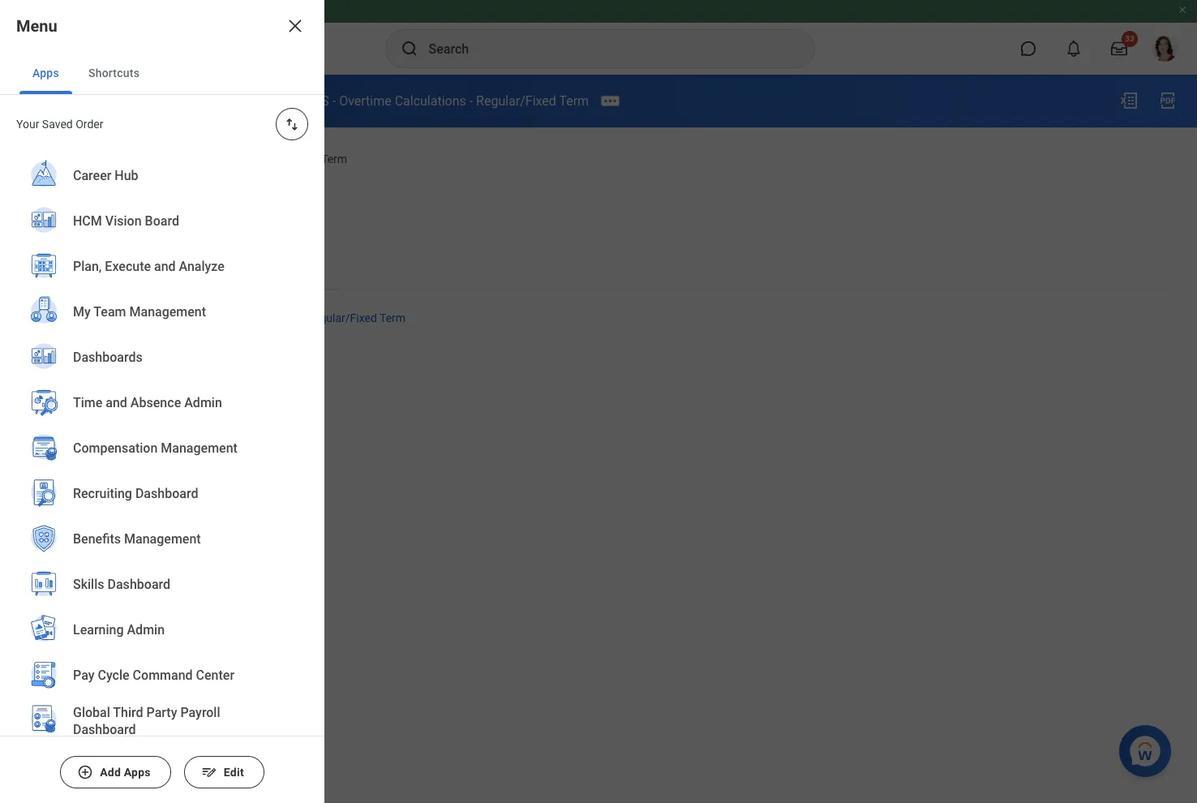 Task type: locate. For each thing, give the bounding box(es) containing it.
career hub link
[[19, 153, 305, 200]]

1 horizontal spatial eligibility
[[166, 262, 208, 274]]

2 horizontal spatial term
[[560, 93, 589, 108]]

1 horizontal spatial and
[[154, 259, 176, 275]]

calculations up team
[[75, 262, 133, 274]]

banner
[[0, 0, 1198, 75]]

list
[[0, 153, 325, 803]]

skills
[[73, 577, 104, 593]]

1 vertical spatial aus
[[99, 153, 120, 166]]

dashboard down compensation management link
[[135, 486, 198, 502]]

cycle
[[98, 668, 130, 684]]

overtime inside name element
[[129, 153, 175, 166]]

admin up pay cycle command center
[[127, 623, 165, 638]]

0 vertical spatial term
[[560, 93, 589, 108]]

aus
[[305, 93, 329, 108], [99, 153, 120, 166], [150, 312, 171, 325]]

comment
[[32, 215, 82, 228]]

and left absence on the left
[[106, 395, 127, 411]]

0 vertical spatial and
[[154, 259, 176, 275]]

plan, execute and analyze link
[[19, 244, 305, 291]]

1 vertical spatial and
[[106, 395, 127, 411]]

edit button
[[184, 756, 264, 789]]

plan,
[[73, 259, 102, 275]]

apps right add
[[124, 766, 151, 779]]

and left analyze at the left of the page
[[154, 259, 176, 275]]

aus up career hub at the left top
[[99, 153, 120, 166]]

management down recruiting dashboard link at the left bottom
[[124, 532, 201, 547]]

1 vertical spatial term
[[321, 153, 347, 166]]

tab list containing time calculations
[[32, 250, 1165, 289]]

aus up dashboards link
[[150, 312, 171, 325]]

calculation down shortcuts
[[129, 89, 228, 112]]

inbox large image
[[1112, 41, 1128, 57]]

calculation
[[129, 89, 228, 112], [208, 312, 265, 325]]

0 vertical spatial regular/fixed
[[476, 93, 557, 108]]

plus circle image
[[77, 764, 93, 781]]

time up order
[[79, 89, 124, 112]]

dashboards link
[[19, 335, 305, 382]]

third
[[113, 705, 143, 720]]

dashboard inside global third party payroll dashboard
[[73, 722, 136, 738]]

0 vertical spatial calculation
[[129, 89, 228, 112]]

eligibility up dashboards
[[88, 312, 134, 325]]

1 horizontal spatial aus
[[150, 312, 171, 325]]

1 vertical spatial tab list
[[32, 250, 1165, 289]]

0 vertical spatial dashboard
[[135, 486, 198, 502]]

admin
[[184, 395, 222, 411], [127, 623, 165, 638]]

0 vertical spatial overtime
[[339, 93, 392, 108]]

pay cycle command center link
[[19, 653, 305, 700]]

0 horizontal spatial term
[[321, 153, 347, 166]]

0 horizontal spatial and
[[106, 395, 127, 411]]

aus inside name element
[[99, 153, 120, 166]]

eligibility
[[166, 262, 208, 274], [88, 312, 134, 325]]

admin right absence on the left
[[184, 395, 222, 411]]

regular/fixed for name element
[[249, 153, 319, 166]]

calculation down analyze at the left of the page
[[208, 312, 265, 325]]

regular/fixed for aus - overtime calculations - regular/fixed term 'link'
[[476, 93, 557, 108]]

term for aus - overtime calculations - regular/fixed term 'link'
[[560, 93, 589, 108]]

regular/fixed
[[476, 93, 557, 108], [249, 153, 319, 166], [307, 312, 377, 325]]

tab list inside the view time calculation group main content
[[32, 250, 1165, 289]]

view time calculation group main content
[[0, 75, 1198, 385]]

2 vertical spatial aus
[[150, 312, 171, 325]]

1 horizontal spatial term
[[380, 312, 406, 325]]

view time calculation group
[[32, 89, 285, 112]]

apps up view on the top left
[[32, 67, 59, 80]]

2 horizontal spatial aus
[[305, 93, 329, 108]]

aus - time calculation group -  regular/fixed term
[[150, 312, 406, 325]]

vision
[[105, 214, 142, 229]]

dashboard down benefits management
[[108, 577, 170, 593]]

calculations for aus - overtime calculations - regular/fixed term 'link'
[[395, 93, 466, 108]]

management down time and absence admin link
[[161, 441, 238, 456]]

worker
[[49, 312, 85, 325]]

calculations inside tab list
[[75, 262, 133, 274]]

0 vertical spatial calculations
[[395, 93, 466, 108]]

overtime for aus - overtime calculations - regular/fixed term 'link'
[[339, 93, 392, 108]]

aus - overtime calculations - regular/fixed term link
[[305, 93, 589, 108]]

calculations inside name element
[[177, 153, 240, 166]]

1 vertical spatial dashboard
[[108, 577, 170, 593]]

add apps
[[100, 766, 151, 779]]

management
[[129, 305, 206, 320], [161, 441, 238, 456], [124, 532, 201, 547]]

search image
[[400, 39, 419, 58]]

time inside 'link'
[[180, 312, 205, 325]]

1 vertical spatial management
[[161, 441, 238, 456]]

-
[[333, 93, 336, 108], [470, 93, 473, 108], [123, 153, 126, 166], [243, 153, 246, 166], [174, 312, 177, 325], [301, 312, 304, 325]]

0 horizontal spatial admin
[[127, 623, 165, 638]]

dashboard
[[135, 486, 198, 502], [108, 577, 170, 593], [73, 722, 136, 738]]

1 vertical spatial apps
[[124, 766, 151, 779]]

compensation management
[[73, 441, 238, 456]]

term for name element
[[321, 153, 347, 166]]

0 vertical spatial eligibility
[[166, 262, 208, 274]]

edit
[[224, 766, 244, 779]]

0 horizontal spatial aus
[[99, 153, 120, 166]]

1 vertical spatial overtime
[[129, 153, 175, 166]]

0 vertical spatial aus - overtime calculations - regular/fixed term
[[305, 93, 589, 108]]

time inside global navigation dialog
[[73, 395, 103, 411]]

2 vertical spatial term
[[380, 312, 406, 325]]

dashboards
[[73, 350, 143, 365]]

close environment banner image
[[1178, 5, 1188, 15]]

aus down x image
[[305, 93, 329, 108]]

and
[[154, 259, 176, 275], [106, 395, 127, 411]]

eligibility down hcm vision board link
[[166, 262, 208, 274]]

time and absence admin
[[73, 395, 222, 411]]

time
[[79, 89, 124, 112], [49, 262, 72, 274], [180, 312, 205, 325], [73, 395, 103, 411]]

tab list containing apps
[[0, 52, 325, 95]]

dashboard down "global"
[[73, 722, 136, 738]]

recruiting dashboard
[[73, 486, 198, 502]]

aus - overtime calculations - regular/fixed term down 'search' icon
[[305, 93, 589, 108]]

1 vertical spatial calculations
[[177, 153, 240, 166]]

add apps button
[[60, 756, 171, 789]]

2 vertical spatial management
[[124, 532, 201, 547]]

1 horizontal spatial admin
[[184, 395, 222, 411]]

2 vertical spatial calculations
[[75, 262, 133, 274]]

recruiting dashboard link
[[19, 472, 305, 519]]

pay
[[73, 668, 95, 684]]

1 horizontal spatial apps
[[124, 766, 151, 779]]

time down dashboards
[[73, 395, 103, 411]]

tab list
[[0, 52, 325, 95], [32, 250, 1165, 289]]

apps button
[[19, 52, 72, 94]]

group
[[232, 89, 285, 112], [268, 312, 298, 325]]

apps inside tab list
[[32, 67, 59, 80]]

recruiting
[[73, 486, 132, 502]]

aus inside aus - time calculation group -  regular/fixed term 'link'
[[150, 312, 171, 325]]

0 vertical spatial apps
[[32, 67, 59, 80]]

team
[[94, 305, 126, 320]]

1 horizontal spatial overtime
[[339, 93, 392, 108]]

aus - overtime calculations - regular/fixed term
[[305, 93, 589, 108], [99, 153, 347, 166]]

calculations down 'view time calculation group'
[[177, 153, 240, 166]]

0 horizontal spatial overtime
[[129, 153, 175, 166]]

menu
[[16, 16, 57, 36]]

skills dashboard
[[73, 577, 170, 593]]

term
[[560, 93, 589, 108], [321, 153, 347, 166], [380, 312, 406, 325]]

hub
[[115, 168, 138, 184]]

pay cycle command center
[[73, 668, 235, 684]]

plan, execute and analyze
[[73, 259, 225, 275]]

1 vertical spatial aus - overtime calculations - regular/fixed term
[[99, 153, 347, 166]]

view
[[32, 89, 75, 112]]

2 vertical spatial dashboard
[[73, 722, 136, 738]]

eligibility inside tab list
[[166, 262, 208, 274]]

1 vertical spatial regular/fixed
[[249, 153, 319, 166]]

learning admin link
[[19, 608, 305, 655]]

benefits management link
[[19, 517, 305, 564]]

execute
[[105, 259, 151, 275]]

1 vertical spatial calculation
[[208, 312, 265, 325]]

2 horizontal spatial calculations
[[395, 93, 466, 108]]

calculations down 'search' icon
[[395, 93, 466, 108]]

2 vertical spatial regular/fixed
[[307, 312, 377, 325]]

your
[[16, 118, 39, 131]]

regular/fixed inside name element
[[249, 153, 319, 166]]

hcm vision board
[[73, 214, 179, 229]]

management down plan, execute and analyze "link"
[[129, 305, 206, 320]]

analyze
[[179, 259, 225, 275]]

0 vertical spatial tab list
[[0, 52, 325, 95]]

apps
[[32, 67, 59, 80], [124, 766, 151, 779]]

time up dashboards link
[[180, 312, 205, 325]]

group inside 'link'
[[268, 312, 298, 325]]

regular/fixed inside 'link'
[[307, 312, 377, 325]]

term inside name element
[[321, 153, 347, 166]]

0 horizontal spatial eligibility
[[88, 312, 134, 325]]

0 vertical spatial aus
[[305, 93, 329, 108]]

calculations
[[395, 93, 466, 108], [177, 153, 240, 166], [75, 262, 133, 274]]

1 vertical spatial group
[[268, 312, 298, 325]]

0 horizontal spatial apps
[[32, 67, 59, 80]]

1 horizontal spatial calculations
[[177, 153, 240, 166]]

0 horizontal spatial calculations
[[75, 262, 133, 274]]

overtime
[[339, 93, 392, 108], [129, 153, 175, 166]]

career hub
[[73, 168, 138, 184]]

1 vertical spatial eligibility
[[88, 312, 134, 325]]

aus - overtime calculations - regular/fixed term down sort icon
[[99, 153, 347, 166]]



Task type: vqa. For each thing, say whether or not it's contained in the screenshot.
the "Overtime"
yes



Task type: describe. For each thing, give the bounding box(es) containing it.
saved
[[42, 118, 73, 131]]

your saved order
[[16, 118, 103, 131]]

order
[[76, 118, 103, 131]]

aus - overtime calculations - regular/fixed term for name element
[[99, 153, 347, 166]]

learning admin
[[73, 623, 165, 638]]

name
[[32, 153, 63, 166]]

(empty)
[[99, 215, 138, 228]]

worker eligibility
[[49, 312, 134, 325]]

career
[[73, 168, 111, 184]]

my
[[73, 305, 91, 320]]

board
[[145, 214, 179, 229]]

0 vertical spatial group
[[232, 89, 285, 112]]

time left the plan, on the left top
[[49, 262, 72, 274]]

global navigation dialog
[[0, 0, 325, 803]]

export to excel image
[[1120, 91, 1139, 110]]

1 vertical spatial admin
[[127, 623, 165, 638]]

dashboard for skills dashboard
[[108, 577, 170, 593]]

tab list for career hub link
[[0, 52, 325, 95]]

aus - overtime calculations - regular/fixed term for aus - overtime calculations - regular/fixed term 'link'
[[305, 93, 589, 108]]

and inside "link"
[[154, 259, 176, 275]]

dashboard for recruiting dashboard
[[135, 486, 198, 502]]

center
[[196, 668, 235, 684]]

profile logan mcneil element
[[1143, 31, 1188, 67]]

time calculations
[[49, 262, 133, 274]]

list containing career hub
[[0, 153, 325, 803]]

compensation management link
[[19, 426, 305, 473]]

add
[[100, 766, 121, 779]]

shortcuts
[[88, 67, 140, 80]]

aus for view time calculation group
[[305, 93, 329, 108]]

name element
[[99, 143, 347, 167]]

benefits management
[[73, 532, 201, 547]]

text edit image
[[201, 764, 217, 781]]

party
[[147, 705, 177, 720]]

term inside 'link'
[[380, 312, 406, 325]]

aus - time calculation group -  regular/fixed term link
[[150, 309, 406, 325]]

0 vertical spatial admin
[[184, 395, 222, 411]]

x image
[[286, 16, 305, 36]]

learning
[[73, 623, 124, 638]]

sort image
[[284, 116, 300, 132]]

my team management
[[73, 305, 206, 320]]

compensation
[[73, 441, 158, 456]]

calculation inside 'link'
[[208, 312, 265, 325]]

skills dashboard link
[[19, 562, 305, 609]]

inactive
[[32, 184, 72, 197]]

overtime for name element
[[129, 153, 175, 166]]

payroll
[[181, 705, 220, 720]]

command
[[133, 668, 193, 684]]

view printable version (pdf) image
[[1159, 91, 1178, 110]]

time and absence admin link
[[19, 381, 305, 428]]

management for compensation management
[[161, 441, 238, 456]]

shortcuts button
[[75, 52, 153, 94]]

hcm vision board link
[[19, 199, 305, 246]]

tab list for aus - time calculation group -  regular/fixed term 'link'
[[32, 250, 1165, 289]]

benefits
[[73, 532, 121, 547]]

aus for worker eligibility
[[150, 312, 171, 325]]

global
[[73, 705, 110, 720]]

0 vertical spatial management
[[129, 305, 206, 320]]

global third party payroll dashboard
[[73, 705, 220, 738]]

notifications large image
[[1066, 41, 1083, 57]]

absence
[[131, 395, 181, 411]]

management for benefits management
[[124, 532, 201, 547]]

hcm
[[73, 214, 102, 229]]

my team management link
[[19, 290, 305, 337]]

calculations for name element
[[177, 153, 240, 166]]



